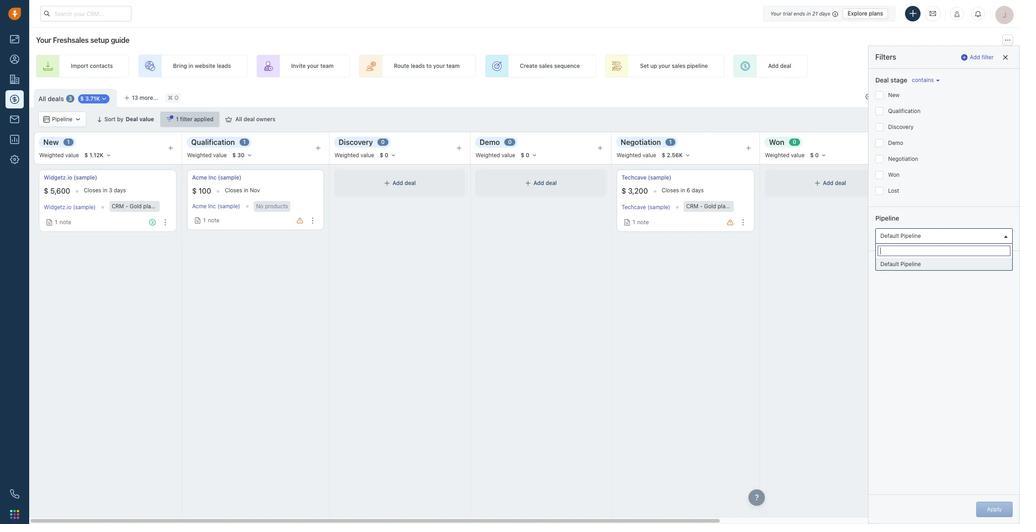 Task type: describe. For each thing, give the bounding box(es) containing it.
$ for $ 30 button
[[232, 152, 236, 159]]

no products
[[256, 203, 288, 210]]

weighted value for won
[[765, 152, 805, 159]]

crm - gold plan monthly (sample) for $ 5,600
[[112, 203, 201, 210]]

container_wx8msf4aqz5i3rn1 image inside "all deal owners" button
[[225, 116, 232, 123]]

o
[[174, 95, 179, 102]]

1 techcave (sample) link from the top
[[622, 174, 671, 182]]

13
[[132, 94, 138, 101]]

1 note for $ 3,200
[[633, 219, 649, 226]]

pipeline button
[[38, 112, 86, 127]]

2 widgetz.io from the top
[[44, 204, 71, 211]]

6
[[687, 187, 690, 194]]

30
[[237, 152, 245, 159]]

gold for $ 3,200
[[704, 203, 716, 210]]

1 acme inc (sample) from the top
[[192, 174, 241, 181]]

- for $ 5,600
[[126, 203, 128, 210]]

weighted for new
[[39, 152, 64, 159]]

stage
[[891, 76, 907, 84]]

set up your sales pipeline
[[640, 63, 708, 70]]

your freshsales setup guide
[[36, 36, 129, 44]]

your trial ends in 21 days
[[771, 10, 830, 16]]

2 horizontal spatial days
[[819, 10, 830, 16]]

more...
[[140, 94, 158, 101]]

deal stage
[[875, 76, 907, 84]]

- for $ 3,200
[[700, 203, 703, 210]]

contains button
[[910, 76, 940, 84]]

value for won
[[791, 152, 805, 159]]

pipeline inside pipeline dropdown button
[[52, 116, 72, 123]]

container_wx8msf4aqz5i3rn1 image inside '1 filter applied' button
[[166, 116, 172, 123]]

website
[[195, 63, 215, 70]]

in right bring on the top of the page
[[189, 63, 193, 70]]

2 widgetz.io (sample) link from the top
[[44, 204, 96, 211]]

closes in nov
[[225, 187, 260, 194]]

5,600
[[50, 187, 70, 195]]

$ for $ 0 button corresponding to won
[[810, 152, 814, 159]]

invite
[[291, 63, 306, 70]]

and
[[918, 116, 928, 123]]

forecasting
[[930, 116, 961, 123]]

$ 0 for won
[[810, 152, 819, 159]]

bring
[[173, 63, 187, 70]]

$ 5,600
[[44, 187, 70, 195]]

(sample) inside "link"
[[648, 174, 671, 181]]

settings button
[[861, 89, 901, 105]]

route
[[394, 63, 409, 70]]

import contacts
[[71, 63, 113, 70]]

1 horizontal spatial demo
[[888, 140, 903, 147]]

container_wx8msf4aqz5i3rn1 image for pipeline
[[43, 116, 50, 123]]

Search field
[[971, 112, 1017, 127]]

your for your freshsales setup guide
[[36, 36, 51, 44]]

send email image
[[930, 10, 936, 17]]

filter for add
[[982, 54, 994, 61]]

in for qualification
[[244, 187, 248, 194]]

2.56k
[[667, 152, 683, 159]]

applied
[[194, 116, 213, 123]]

1 vertical spatial deal
[[126, 116, 138, 123]]

ends
[[794, 10, 805, 16]]

1 down $ 5,600
[[55, 219, 57, 226]]

1 inside button
[[176, 116, 179, 123]]

3,200
[[628, 187, 648, 195]]

add filter
[[970, 54, 994, 61]]

note for $ 3,200
[[637, 219, 649, 226]]

$ 1.12k button
[[80, 151, 115, 161]]

leads inside 'route leads to your team' link
[[411, 63, 425, 70]]

$ 0 button for demo
[[517, 151, 541, 161]]

1 acme from the top
[[192, 174, 207, 181]]

contacts
[[90, 63, 113, 70]]

crm for $ 3,200
[[686, 203, 699, 210]]

quotas and forecasting
[[898, 116, 961, 123]]

deal inside "add deal" link
[[780, 63, 791, 70]]

1 widgetz.io (sample) link from the top
[[44, 174, 97, 182]]

1.12k
[[89, 152, 104, 159]]

settings
[[874, 93, 896, 100]]

$ 100
[[192, 187, 211, 195]]

2 your from the left
[[433, 63, 445, 70]]

default for default pipeline list box at the right of page
[[881, 261, 899, 268]]

1 vertical spatial qualification
[[191, 138, 235, 146]]

pipeline
[[687, 63, 708, 70]]

1 inc from the top
[[209, 174, 216, 181]]

quotas and forecasting link
[[889, 112, 970, 127]]

value for qualification
[[213, 152, 227, 159]]

1 down 100
[[203, 217, 206, 224]]

to
[[426, 63, 432, 70]]

$ 0 button for discovery
[[376, 151, 400, 161]]

2 team from the left
[[447, 63, 460, 70]]

value for demo
[[502, 152, 515, 159]]

2 sales from the left
[[672, 63, 686, 70]]

weighted for qualification
[[187, 152, 212, 159]]

container_wx8msf4aqz5i3rn1 image inside pipeline dropdown button
[[75, 116, 81, 123]]

⌘
[[168, 95, 173, 102]]

all deal owners
[[235, 116, 275, 123]]

all deal owners button
[[219, 112, 281, 127]]

in for negotiation
[[681, 187, 685, 194]]

create sales sequence link
[[485, 55, 596, 78]]

all for deals
[[38, 95, 46, 103]]

freshsales
[[53, 36, 89, 44]]

100
[[199, 187, 211, 195]]

up
[[650, 63, 657, 70]]

import contacts link
[[36, 55, 129, 78]]

13 more...
[[132, 94, 158, 101]]

by
[[117, 116, 123, 123]]

2 techcave (sample) from the top
[[622, 204, 670, 211]]

filters
[[875, 53, 896, 61]]

$ 2.56k
[[662, 152, 683, 159]]

$ 3.71k button
[[75, 94, 112, 104]]

$ 30
[[232, 152, 245, 159]]

set
[[640, 63, 649, 70]]

freshworks switcher image
[[10, 511, 19, 520]]

$ for $ 0 button corresponding to demo
[[521, 152, 524, 159]]

1 horizontal spatial new
[[888, 92, 900, 99]]

3 your from the left
[[659, 63, 670, 70]]

$ 3.71k button
[[78, 95, 110, 104]]

guide
[[111, 36, 129, 44]]

nov
[[250, 187, 260, 194]]

$ for $ 3.71k button
[[80, 96, 84, 102]]

deals
[[48, 95, 64, 103]]

weighted for discovery
[[335, 152, 359, 159]]

set up your sales pipeline link
[[605, 55, 724, 78]]

sequence
[[554, 63, 580, 70]]

plans
[[869, 10, 883, 17]]

1 filter applied
[[176, 116, 213, 123]]

container_wx8msf4aqz5i3rn1 image for settings
[[866, 94, 872, 100]]



Task type: locate. For each thing, give the bounding box(es) containing it.
route leads to your team link
[[359, 55, 476, 78]]

0 vertical spatial deal
[[875, 76, 889, 84]]

1 vertical spatial default
[[881, 261, 899, 268]]

closes right 5,600
[[84, 187, 101, 194]]

2 $ 0 button from the left
[[517, 151, 541, 161]]

2 techcave (sample) link from the top
[[622, 204, 670, 211]]

$ 3,200
[[622, 187, 648, 195]]

days
[[819, 10, 830, 16], [114, 187, 126, 194], [692, 187, 704, 194]]

$ 0
[[380, 152, 388, 159], [521, 152, 529, 159], [810, 152, 819, 159]]

closes in 6 days
[[662, 187, 704, 194]]

3 inside all deals 3
[[68, 95, 72, 102]]

note down 5,600
[[60, 219, 71, 226]]

1 gold from the left
[[130, 203, 142, 210]]

None search field
[[878, 246, 1011, 257]]

weighted for negotiation
[[617, 152, 641, 159]]

0 horizontal spatial team
[[320, 63, 334, 70]]

closes for $ 3,200
[[662, 187, 679, 194]]

qualification
[[888, 108, 921, 115], [191, 138, 235, 146]]

0 vertical spatial your
[[771, 10, 782, 16]]

1 leads from the left
[[217, 63, 231, 70]]

0 horizontal spatial -
[[126, 203, 128, 210]]

your right to
[[433, 63, 445, 70]]

pipeline up the default pipeline option
[[901, 233, 921, 240]]

add filter link
[[961, 50, 994, 65]]

your for your trial ends in 21 days
[[771, 10, 782, 16]]

your right the invite
[[307, 63, 319, 70]]

filter for 1
[[180, 116, 193, 123]]

0 horizontal spatial new
[[43, 138, 59, 146]]

3 for in
[[109, 187, 112, 194]]

default pipeline
[[881, 233, 921, 240], [881, 261, 921, 268]]

import
[[71, 63, 88, 70]]

0 horizontal spatial $ 0 button
[[376, 151, 400, 161]]

techcave (sample) up 3,200 at the top right of the page
[[622, 174, 671, 181]]

1 horizontal spatial $ 0
[[521, 152, 529, 159]]

explore plans link
[[843, 8, 888, 19]]

2 acme inc (sample) from the top
[[192, 203, 240, 210]]

0 vertical spatial techcave (sample)
[[622, 174, 671, 181]]

3 weighted from the left
[[335, 152, 359, 159]]

all inside "all deal owners" button
[[235, 116, 242, 123]]

1 vertical spatial negotiation
[[888, 156, 918, 162]]

1 note for $ 100
[[203, 217, 219, 224]]

1 your from the left
[[307, 63, 319, 70]]

1 horizontal spatial your
[[771, 10, 782, 16]]

your
[[307, 63, 319, 70], [433, 63, 445, 70], [659, 63, 670, 70]]

0 horizontal spatial discovery
[[339, 138, 373, 146]]

2 weighted value from the left
[[187, 152, 227, 159]]

2 leads from the left
[[411, 63, 425, 70]]

container_wx8msf4aqz5i3rn1 image inside pipeline dropdown button
[[43, 116, 50, 123]]

1 horizontal spatial monthly
[[730, 203, 751, 210]]

1 vertical spatial 3
[[109, 187, 112, 194]]

widgetz.io (sample) link up 5,600
[[44, 174, 97, 182]]

container_wx8msf4aqz5i3rn1 image for 1
[[624, 220, 630, 226]]

invite your team link
[[257, 55, 350, 78]]

1 horizontal spatial crm
[[686, 203, 699, 210]]

1 horizontal spatial your
[[433, 63, 445, 70]]

0 horizontal spatial plan
[[143, 203, 154, 210]]

lost
[[888, 188, 899, 194]]

0 vertical spatial widgetz.io (sample) link
[[44, 174, 97, 182]]

1 down o
[[176, 116, 179, 123]]

gold for $ 5,600
[[130, 203, 142, 210]]

0 horizontal spatial your
[[36, 36, 51, 44]]

0 horizontal spatial qualification
[[191, 138, 235, 146]]

1 note down 3,200 at the top right of the page
[[633, 219, 649, 226]]

your left trial
[[771, 10, 782, 16]]

$ for the $ 1.12k button
[[84, 152, 88, 159]]

pipeline inside the default pipeline option
[[901, 261, 921, 268]]

3 weighted value from the left
[[335, 152, 374, 159]]

0 vertical spatial acme inc (sample)
[[192, 174, 241, 181]]

team right the invite
[[320, 63, 334, 70]]

explore plans
[[848, 10, 883, 17]]

3
[[68, 95, 72, 102], [109, 187, 112, 194]]

0 vertical spatial filter
[[982, 54, 994, 61]]

1 vertical spatial widgetz.io
[[44, 204, 71, 211]]

qualification down applied
[[191, 138, 235, 146]]

negotiation up $ 2.56k button
[[621, 138, 661, 146]]

monthly
[[156, 203, 177, 210], [730, 203, 751, 210]]

1 weighted from the left
[[39, 152, 64, 159]]

21
[[812, 10, 818, 16]]

techcave (sample) down 3,200 at the top right of the page
[[622, 204, 670, 211]]

contains
[[912, 77, 934, 84]]

$ 1.12k
[[84, 152, 104, 159]]

0 vertical spatial acme
[[192, 174, 207, 181]]

3.71k
[[85, 96, 100, 102]]

weighted for demo
[[476, 152, 500, 159]]

1 techcave from the top
[[622, 174, 647, 181]]

all deals 3
[[38, 95, 72, 103]]

closes
[[84, 187, 101, 194], [225, 187, 242, 194], [662, 187, 679, 194]]

techcave down $ 3,200
[[622, 204, 646, 211]]

acme inc (sample)
[[192, 174, 241, 181], [192, 203, 240, 210]]

default pipeline for default pipeline list box at the right of page
[[881, 261, 921, 268]]

0 horizontal spatial your
[[307, 63, 319, 70]]

pipeline down deals
[[52, 116, 72, 123]]

1 crm from the left
[[112, 203, 124, 210]]

1 note down 100
[[203, 217, 219, 224]]

monthly for 3,200
[[730, 203, 751, 210]]

1 horizontal spatial closes
[[225, 187, 242, 194]]

1 horizontal spatial leads
[[411, 63, 425, 70]]

closes in 3 days
[[84, 187, 126, 194]]

add deal link
[[733, 55, 808, 78]]

1 horizontal spatial days
[[692, 187, 704, 194]]

0 vertical spatial qualification
[[888, 108, 921, 115]]

gold
[[130, 203, 142, 210], [704, 203, 716, 210]]

techcave (sample) link up 3,200 at the top right of the page
[[622, 174, 671, 182]]

setup
[[90, 36, 109, 44]]

create sales sequence
[[520, 63, 580, 70]]

2 horizontal spatial $ 0 button
[[806, 151, 831, 161]]

1 closes from the left
[[84, 187, 101, 194]]

products
[[265, 203, 288, 210]]

1 vertical spatial acme
[[192, 203, 207, 210]]

closes left 6
[[662, 187, 679, 194]]

1 horizontal spatial negotiation
[[888, 156, 918, 162]]

days right 21
[[819, 10, 830, 16]]

crm down closes in 3 days at the left of the page
[[112, 203, 124, 210]]

acme down $ 100
[[192, 203, 207, 210]]

3 for deals
[[68, 95, 72, 102]]

techcave up $ 3,200
[[622, 174, 647, 181]]

value for new
[[65, 152, 79, 159]]

default pipeline button
[[875, 229, 1013, 244]]

-
[[126, 203, 128, 210], [700, 203, 703, 210]]

new
[[888, 92, 900, 99], [43, 138, 59, 146]]

default pipeline option
[[876, 258, 1012, 271]]

your
[[771, 10, 782, 16], [36, 36, 51, 44]]

0 horizontal spatial negotiation
[[621, 138, 661, 146]]

0 vertical spatial default
[[881, 233, 899, 240]]

days right 6
[[692, 187, 704, 194]]

closes left nov at the top left
[[225, 187, 242, 194]]

deal right by
[[126, 116, 138, 123]]

container_wx8msf4aqz5i3rn1 image for add deal
[[384, 180, 390, 187]]

default pipeline inside the default pipeline option
[[881, 261, 921, 268]]

crm - gold plan monthly (sample) for $ 3,200
[[686, 203, 775, 210]]

1 filter applied button
[[160, 112, 219, 127]]

1 horizontal spatial team
[[447, 63, 460, 70]]

weighted for won
[[765, 152, 790, 159]]

2 weighted from the left
[[187, 152, 212, 159]]

2 horizontal spatial closes
[[662, 187, 679, 194]]

2 closes from the left
[[225, 187, 242, 194]]

in down the $ 1.12k button
[[103, 187, 107, 194]]

1 up $ 30 button
[[243, 139, 246, 146]]

$ for $ 2.56k button
[[662, 152, 665, 159]]

weighted value for demo
[[476, 152, 515, 159]]

3 down the $ 1.12k button
[[109, 187, 112, 194]]

leads left to
[[411, 63, 425, 70]]

phone image
[[10, 490, 19, 499]]

2 default from the top
[[881, 261, 899, 268]]

1 vertical spatial discovery
[[339, 138, 373, 146]]

1 horizontal spatial 1 note
[[203, 217, 219, 224]]

1 vertical spatial techcave (sample) link
[[622, 204, 670, 211]]

1 crm - gold plan monthly (sample) from the left
[[112, 203, 201, 210]]

1 horizontal spatial won
[[888, 172, 900, 178]]

1 horizontal spatial note
[[208, 217, 219, 224]]

1 down $ 3,200
[[633, 219, 635, 226]]

acme inc (sample) up 100
[[192, 174, 241, 181]]

default inside option
[[881, 261, 899, 268]]

$ 3.71k
[[80, 96, 100, 102]]

$ for discovery $ 0 button
[[380, 152, 383, 159]]

0 horizontal spatial filter
[[180, 116, 193, 123]]

(sample)
[[74, 174, 97, 181], [218, 174, 241, 181], [648, 174, 671, 181], [178, 203, 201, 210], [753, 203, 775, 210], [217, 203, 240, 210], [73, 204, 96, 211], [648, 204, 670, 211]]

value
[[139, 116, 154, 123], [65, 152, 79, 159], [213, 152, 227, 159], [361, 152, 374, 159], [502, 152, 515, 159], [643, 152, 656, 159], [791, 152, 805, 159]]

1 vertical spatial all
[[235, 116, 242, 123]]

owners
[[256, 116, 275, 123]]

crm down 6
[[686, 203, 699, 210]]

pipeline down default pipeline dropdown button
[[901, 261, 921, 268]]

widgetz.io (sample) down 5,600
[[44, 204, 96, 211]]

2 acme inc (sample) link from the top
[[192, 203, 240, 210]]

trial
[[783, 10, 792, 16]]

days for $ 5,600
[[114, 187, 126, 194]]

- down closes in 3 days at the left of the page
[[126, 203, 128, 210]]

3 closes from the left
[[662, 187, 679, 194]]

weighted value for discovery
[[335, 152, 374, 159]]

1 horizontal spatial discovery
[[888, 124, 914, 131]]

bring in website leads
[[173, 63, 231, 70]]

team
[[320, 63, 334, 70], [447, 63, 460, 70]]

6 weighted from the left
[[765, 152, 790, 159]]

2 crm from the left
[[686, 203, 699, 210]]

value for discovery
[[361, 152, 374, 159]]

0 horizontal spatial $ 0
[[380, 152, 388, 159]]

filter inside button
[[180, 116, 193, 123]]

default pipeline inside default pipeline dropdown button
[[881, 233, 921, 240]]

1 horizontal spatial -
[[700, 203, 703, 210]]

2 - from the left
[[700, 203, 703, 210]]

monthly for 5,600
[[156, 203, 177, 210]]

deal
[[875, 76, 889, 84], [126, 116, 138, 123]]

1 $ 0 from the left
[[380, 152, 388, 159]]

widgetz.io (sample) link down 5,600
[[44, 204, 96, 211]]

sales
[[539, 63, 553, 70], [672, 63, 686, 70]]

$ 0 for demo
[[521, 152, 529, 159]]

1 default pipeline from the top
[[881, 233, 921, 240]]

leads inside bring in website leads link
[[217, 63, 231, 70]]

1 sales from the left
[[539, 63, 553, 70]]

0 vertical spatial widgetz.io
[[44, 174, 72, 181]]

your left "freshsales"
[[36, 36, 51, 44]]

all left deals
[[38, 95, 46, 103]]

all left owners
[[235, 116, 242, 123]]

add deal
[[768, 63, 791, 70], [393, 180, 416, 187], [534, 180, 557, 187], [823, 180, 846, 187]]

negotiation up lost
[[888, 156, 918, 162]]

default pipeline list box
[[876, 258, 1012, 271]]

qualification up quotas
[[888, 108, 921, 115]]

note down 100
[[208, 217, 219, 224]]

demo
[[480, 138, 500, 146], [888, 140, 903, 147]]

0 horizontal spatial closes
[[84, 187, 101, 194]]

sales right create
[[539, 63, 553, 70]]

2 acme from the top
[[192, 203, 207, 210]]

1 horizontal spatial 3
[[109, 187, 112, 194]]

pipeline inside default pipeline dropdown button
[[901, 233, 921, 240]]

0
[[381, 139, 385, 146], [508, 139, 512, 146], [793, 139, 796, 146], [385, 152, 388, 159], [526, 152, 529, 159], [815, 152, 819, 159]]

weighted value for new
[[39, 152, 79, 159]]

all for deal
[[235, 116, 242, 123]]

3 $ 0 from the left
[[810, 152, 819, 159]]

new down the deal stage
[[888, 92, 900, 99]]

1 vertical spatial new
[[43, 138, 59, 146]]

sort by deal value
[[104, 116, 154, 123]]

0 horizontal spatial crm
[[112, 203, 124, 210]]

1 vertical spatial inc
[[208, 203, 216, 210]]

0 horizontal spatial 1 note
[[55, 219, 71, 226]]

1 horizontal spatial crm - gold plan monthly (sample)
[[686, 203, 775, 210]]

4 weighted from the left
[[476, 152, 500, 159]]

in left 6
[[681, 187, 685, 194]]

weighted value for negotiation
[[617, 152, 656, 159]]

discovery
[[888, 124, 914, 131], [339, 138, 373, 146]]

13 more... button
[[119, 92, 163, 105]]

0 vertical spatial all
[[38, 95, 46, 103]]

note
[[208, 217, 219, 224], [60, 219, 71, 226], [637, 219, 649, 226]]

inc down 100
[[208, 203, 216, 210]]

2 widgetz.io (sample) from the top
[[44, 204, 96, 211]]

3 right deals
[[68, 95, 72, 102]]

acme inc (sample) link down 100
[[192, 203, 240, 210]]

1 vertical spatial your
[[36, 36, 51, 44]]

no
[[256, 203, 263, 210]]

add
[[970, 54, 980, 61], [768, 63, 779, 70], [393, 180, 403, 187], [534, 180, 544, 187], [823, 180, 834, 187]]

1 widgetz.io from the top
[[44, 174, 72, 181]]

$ inside popup button
[[80, 96, 84, 102]]

bring in website leads link
[[138, 55, 247, 78]]

sales left pipeline in the right top of the page
[[672, 63, 686, 70]]

1 note for $ 5,600
[[55, 219, 71, 226]]

0 horizontal spatial monthly
[[156, 203, 177, 210]]

1 $ 0 button from the left
[[376, 151, 400, 161]]

widgetz.io up $ 5,600
[[44, 174, 72, 181]]

2 gold from the left
[[704, 203, 716, 210]]

quotas
[[898, 116, 917, 123]]

default
[[881, 233, 899, 240], [881, 261, 899, 268]]

2 horizontal spatial $ 0
[[810, 152, 819, 159]]

1 team from the left
[[320, 63, 334, 70]]

closes for $ 100
[[225, 187, 242, 194]]

0 vertical spatial negotiation
[[621, 138, 661, 146]]

closes for $ 5,600
[[84, 187, 101, 194]]

1 horizontal spatial deal
[[875, 76, 889, 84]]

leads right website
[[217, 63, 231, 70]]

acme up $ 100
[[192, 174, 207, 181]]

new down pipeline dropdown button
[[43, 138, 59, 146]]

days for $ 3,200
[[692, 187, 704, 194]]

0 horizontal spatial gold
[[130, 203, 142, 210]]

0 vertical spatial won
[[769, 138, 784, 146]]

create
[[520, 63, 538, 70]]

default for default pipeline dropdown button
[[881, 233, 899, 240]]

1 vertical spatial won
[[888, 172, 900, 178]]

1 widgetz.io (sample) from the top
[[44, 174, 97, 181]]

acme inc (sample) down 100
[[192, 203, 240, 210]]

explore
[[848, 10, 868, 17]]

1 up "$ 2.56k"
[[669, 139, 672, 146]]

crm
[[112, 203, 124, 210], [686, 203, 699, 210]]

pipeline down lost
[[875, 215, 899, 222]]

techcave (sample) link down 3,200 at the top right of the page
[[622, 204, 670, 211]]

⌘ o
[[168, 95, 179, 102]]

2 monthly from the left
[[730, 203, 751, 210]]

sort
[[104, 116, 116, 123]]

6 weighted value from the left
[[765, 152, 805, 159]]

days down the $ 1.12k button
[[114, 187, 126, 194]]

1 vertical spatial default pipeline
[[881, 261, 921, 268]]

0 vertical spatial discovery
[[888, 124, 914, 131]]

0 horizontal spatial days
[[114, 187, 126, 194]]

2 default pipeline from the top
[[881, 261, 921, 268]]

- down 'closes in 6 days'
[[700, 203, 703, 210]]

techcave (sample)
[[622, 174, 671, 181], [622, 204, 670, 211]]

value for negotiation
[[643, 152, 656, 159]]

5 weighted from the left
[[617, 152, 641, 159]]

techcave inside "link"
[[622, 174, 647, 181]]

0 horizontal spatial leads
[[217, 63, 231, 70]]

2 horizontal spatial note
[[637, 219, 649, 226]]

0 vertical spatial 3
[[68, 95, 72, 102]]

0 vertical spatial acme inc (sample) link
[[192, 174, 241, 182]]

1 - from the left
[[126, 203, 128, 210]]

0 vertical spatial new
[[888, 92, 900, 99]]

1 vertical spatial widgetz.io (sample) link
[[44, 204, 96, 211]]

4 weighted value from the left
[[476, 152, 515, 159]]

0 horizontal spatial all
[[38, 95, 46, 103]]

$ 0 for discovery
[[380, 152, 388, 159]]

inc
[[209, 174, 216, 181], [208, 203, 216, 210]]

1 acme inc (sample) link from the top
[[192, 174, 241, 182]]

1 vertical spatial widgetz.io (sample)
[[44, 204, 96, 211]]

filter
[[982, 54, 994, 61], [180, 116, 193, 123]]

1 weighted value from the left
[[39, 152, 79, 159]]

container_wx8msf4aqz5i3rn1 image
[[75, 116, 81, 123], [225, 116, 232, 123], [525, 180, 531, 187], [814, 180, 821, 187], [194, 218, 201, 224], [46, 220, 52, 226]]

container_wx8msf4aqz5i3rn1 image
[[866, 94, 872, 100], [101, 96, 107, 102], [43, 116, 50, 123], [166, 116, 172, 123], [384, 180, 390, 187], [624, 220, 630, 226]]

1 horizontal spatial sales
[[672, 63, 686, 70]]

widgetz.io (sample) link
[[44, 174, 97, 182], [44, 204, 96, 211]]

1 vertical spatial techcave (sample)
[[622, 204, 670, 211]]

0 horizontal spatial crm - gold plan monthly (sample)
[[112, 203, 201, 210]]

0 horizontal spatial demo
[[480, 138, 500, 146]]

1 vertical spatial acme inc (sample) link
[[192, 203, 240, 210]]

invite your team
[[291, 63, 334, 70]]

1 plan from the left
[[143, 203, 154, 210]]

note for $ 5,600
[[60, 219, 71, 226]]

in left 21
[[807, 10, 811, 16]]

2 inc from the top
[[208, 203, 216, 210]]

0 vertical spatial widgetz.io (sample)
[[44, 174, 97, 181]]

widgetz.io
[[44, 174, 72, 181], [44, 204, 71, 211]]

$ 0 button
[[376, 151, 400, 161], [517, 151, 541, 161], [806, 151, 831, 161]]

phone element
[[5, 486, 24, 504]]

default inside dropdown button
[[881, 233, 899, 240]]

$ 0 button for won
[[806, 151, 831, 161]]

default pipeline for default pipeline dropdown button
[[881, 233, 921, 240]]

1 note down 5,600
[[55, 219, 71, 226]]

2 horizontal spatial your
[[659, 63, 670, 70]]

3 $ 0 button from the left
[[806, 151, 831, 161]]

0 horizontal spatial sales
[[539, 63, 553, 70]]

note down 3,200 at the top right of the page
[[637, 219, 649, 226]]

1 vertical spatial acme inc (sample)
[[192, 203, 240, 210]]

1 horizontal spatial filter
[[982, 54, 994, 61]]

0 horizontal spatial won
[[769, 138, 784, 146]]

2 techcave from the top
[[622, 204, 646, 211]]

widgetz.io (sample) up 5,600
[[44, 174, 97, 181]]

widgetz.io down $ 5,600
[[44, 204, 71, 211]]

0 horizontal spatial 3
[[68, 95, 72, 102]]

note for $ 100
[[208, 217, 219, 224]]

all deals link
[[38, 94, 64, 103]]

1 techcave (sample) from the top
[[622, 174, 671, 181]]

1 monthly from the left
[[156, 203, 177, 210]]

widgetz.io (sample)
[[44, 174, 97, 181], [44, 204, 96, 211]]

$ 30 button
[[228, 151, 256, 161]]

0 vertical spatial default pipeline
[[881, 233, 921, 240]]

team right to
[[447, 63, 460, 70]]

deal inside "all deal owners" button
[[244, 116, 255, 123]]

container_wx8msf4aqz5i3rn1 image inside $ 3.71k button
[[101, 96, 107, 102]]

container_wx8msf4aqz5i3rn1 image inside settings popup button
[[866, 94, 872, 100]]

route leads to your team
[[394, 63, 460, 70]]

0 vertical spatial techcave
[[622, 174, 647, 181]]

5 weighted value from the left
[[617, 152, 656, 159]]

0 vertical spatial inc
[[209, 174, 216, 181]]

in for new
[[103, 187, 107, 194]]

plan for 3,200
[[718, 203, 729, 210]]

1 horizontal spatial qualification
[[888, 108, 921, 115]]

1 vertical spatial filter
[[180, 116, 193, 123]]

1 default from the top
[[881, 233, 899, 240]]

1 horizontal spatial all
[[235, 116, 242, 123]]

crm for $ 5,600
[[112, 203, 124, 210]]

plan for 5,600
[[143, 203, 154, 210]]

acme inc (sample) link up 100
[[192, 174, 241, 182]]

2 $ 0 from the left
[[521, 152, 529, 159]]

0 horizontal spatial note
[[60, 219, 71, 226]]

negotiation
[[621, 138, 661, 146], [888, 156, 918, 162]]

1 down pipeline dropdown button
[[67, 139, 70, 146]]

1 horizontal spatial gold
[[704, 203, 716, 210]]

inc up 100
[[209, 174, 216, 181]]

2 plan from the left
[[718, 203, 729, 210]]

Search your CRM... text field
[[40, 6, 131, 21]]

0 vertical spatial techcave (sample) link
[[622, 174, 671, 182]]

2 crm - gold plan monthly (sample) from the left
[[686, 203, 775, 210]]

deal up "settings"
[[875, 76, 889, 84]]

0 horizontal spatial deal
[[126, 116, 138, 123]]

$ 2.56k button
[[658, 151, 695, 161]]

in left nov at the top left
[[244, 187, 248, 194]]

weighted value for qualification
[[187, 152, 227, 159]]

1 horizontal spatial plan
[[718, 203, 729, 210]]

won
[[769, 138, 784, 146], [888, 172, 900, 178]]

your right up at the right top
[[659, 63, 670, 70]]



Task type: vqa. For each thing, say whether or not it's contained in the screenshot.
the contacted related to Incoming email
no



